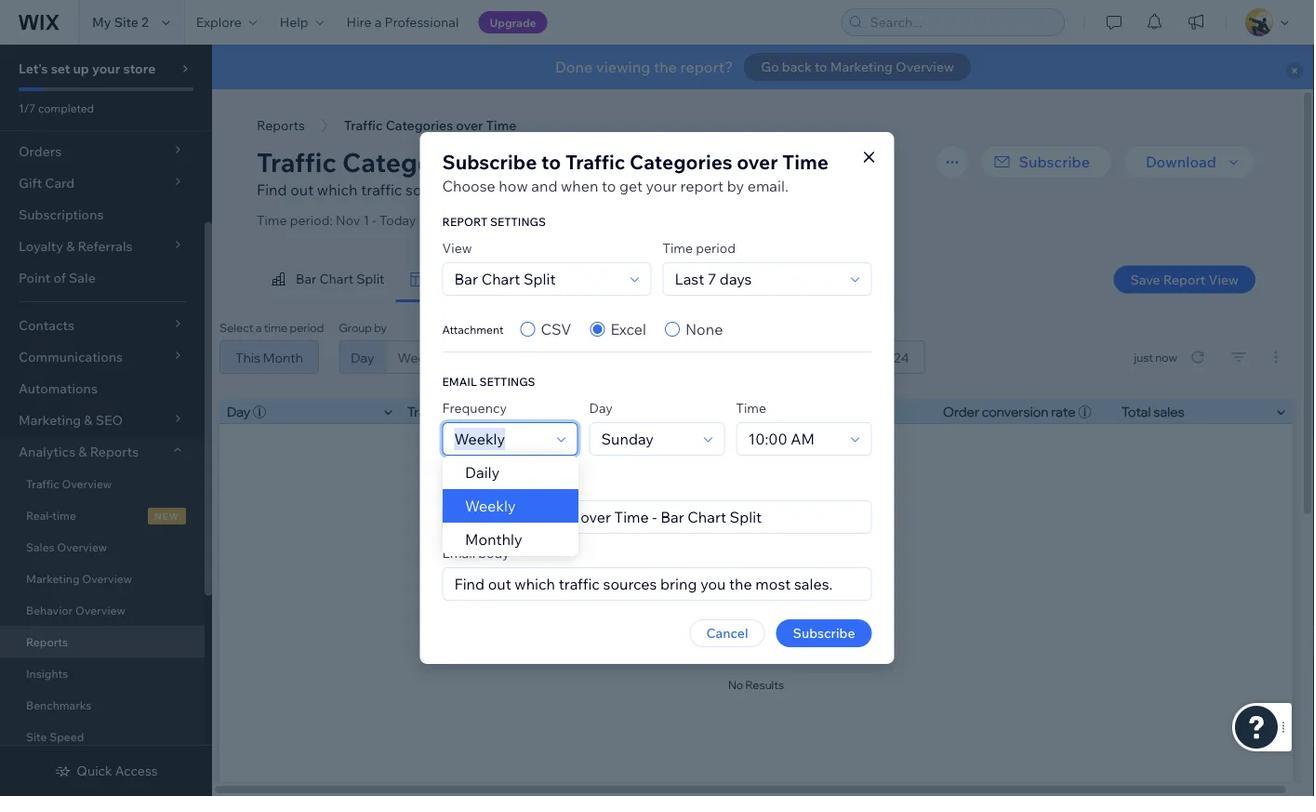 Task type: describe. For each thing, give the bounding box(es) containing it.
your inside subscribe to traffic categories over time choose how and when to get your report by email.
[[646, 177, 677, 195]]

overview inside button
[[896, 59, 955, 75]]

viewing
[[596, 58, 651, 76]]

subscribe inside subscribe to traffic categories over time choose how and when to get your report by email.
[[442, 149, 537, 174]]

marketing inside sidebar element
[[26, 572, 80, 586]]

point of sale link
[[0, 262, 205, 294]]

time period
[[663, 240, 736, 256]]

traffic inside traffic overview link
[[26, 477, 59, 491]]

your inside sidebar element
[[92, 60, 120, 77]]

time
[[52, 508, 76, 522]]

1 vertical spatial the
[[532, 181, 555, 199]]

upgrade button
[[479, 11, 548, 33]]

help
[[280, 14, 309, 30]]

time inside subscribe to traffic categories over time choose how and when to get your report by email.
[[783, 149, 829, 174]]

reports for reports button
[[257, 117, 305, 134]]

report inside subscribe to traffic categories over time choose how and when to get your report by email.
[[681, 177, 724, 195]]

Email body field
[[449, 568, 866, 600]]

Day field
[[596, 423, 698, 455]]

you
[[503, 181, 528, 199]]

report?
[[681, 58, 733, 76]]

email for email subject
[[442, 478, 476, 495]]

marketing overview
[[26, 572, 132, 586]]

a
[[375, 14, 382, 30]]

point of sale
[[19, 270, 96, 286]]

none
[[686, 320, 723, 339]]

when
[[561, 177, 599, 195]]

-
[[372, 212, 377, 228]]

marketing overview link
[[0, 563, 205, 595]]

list box containing daily
[[443, 456, 579, 556]]

1
[[363, 212, 370, 228]]

time inside button
[[486, 117, 517, 134]]

definitions
[[728, 181, 801, 199]]

access
[[115, 763, 158, 779]]

cancel
[[707, 625, 749, 642]]

subject
[[478, 478, 523, 495]]

analytics & reports button
[[0, 436, 205, 468]]

time up most on the top left of page
[[546, 146, 608, 178]]

how
[[499, 177, 528, 195]]

speed
[[49, 730, 84, 744]]

email subject
[[442, 478, 523, 495]]

out
[[290, 181, 314, 199]]

traffic overview
[[26, 477, 112, 491]]

help button
[[269, 0, 336, 45]]

attachment
[[442, 322, 504, 336]]

reports button
[[247, 112, 314, 140]]

behavior
[[26, 603, 73, 617]]

up
[[73, 60, 89, 77]]

automations
[[19, 381, 98, 397]]

period:
[[290, 212, 333, 228]]

1/7 completed
[[19, 101, 94, 115]]

sources
[[406, 181, 460, 199]]

analytics
[[19, 444, 76, 460]]

marketing inside button
[[831, 59, 893, 75]]

cancel button
[[690, 620, 765, 648]]

my site 2
[[92, 14, 149, 30]]

sales overview
[[26, 540, 107, 554]]

report settings
[[442, 215, 546, 229]]

weekly
[[465, 497, 516, 515]]

email
[[442, 375, 477, 389]]

subscriptions
[[19, 207, 104, 223]]

time up time field
[[736, 400, 767, 416]]

hire a professional link
[[336, 0, 470, 45]]

quick access button
[[54, 763, 158, 780]]

go back to marketing overview
[[761, 59, 955, 75]]

1 vertical spatial traffic categories over time
[[257, 146, 608, 178]]

quick access
[[77, 763, 158, 779]]

analytics & reports
[[19, 444, 139, 460]]

hire a professional
[[347, 14, 459, 30]]

view inside button
[[1209, 271, 1239, 287]]

csv
[[541, 320, 572, 339]]

upgrade
[[490, 15, 536, 29]]

back
[[782, 59, 812, 75]]

hire
[[347, 14, 372, 30]]

nov
[[336, 212, 360, 228]]

automations link
[[0, 373, 205, 405]]

real-time
[[26, 508, 76, 522]]

site speed
[[26, 730, 84, 744]]

over inside button
[[456, 117, 483, 134]]

bar chart split
[[296, 271, 385, 287]]

table button
[[396, 257, 479, 302]]

0 vertical spatial view
[[442, 240, 472, 256]]

benchmarks
[[26, 698, 92, 712]]

benchmarks link
[[0, 689, 205, 721]]

categories inside traffic categories over time button
[[386, 117, 453, 134]]

settings for view
[[490, 215, 546, 229]]

table
[[435, 271, 468, 287]]

email body
[[442, 545, 510, 562]]

Frequency field
[[449, 423, 551, 455]]

save report view button
[[1114, 266, 1256, 294]]

traffic inside subscribe to traffic categories over time choose how and when to get your report by email.
[[566, 149, 625, 174]]

bar chart split button
[[257, 257, 396, 302]]

done viewing the report?
[[556, 58, 733, 76]]

professional
[[385, 14, 459, 30]]

choose
[[442, 177, 496, 195]]



Task type: vqa. For each thing, say whether or not it's contained in the screenshot.
do at the left of page
no



Task type: locate. For each thing, give the bounding box(es) containing it.
overview up reports link
[[75, 603, 125, 617]]

0 horizontal spatial over
[[456, 117, 483, 134]]

0 horizontal spatial view
[[442, 240, 472, 256]]

today
[[380, 212, 416, 228]]

1 vertical spatial email
[[442, 545, 476, 562]]

over
[[456, 117, 483, 134], [485, 146, 540, 178], [737, 149, 778, 174]]

done
[[556, 58, 593, 76]]

traffic up when on the left
[[566, 149, 625, 174]]

1 horizontal spatial to
[[602, 177, 616, 195]]

get
[[620, 177, 643, 195]]

site inside sidebar element
[[26, 730, 47, 744]]

let's set up your store
[[19, 60, 156, 77]]

traffic overview link
[[0, 468, 205, 500]]

2 horizontal spatial subscribe
[[1019, 153, 1090, 171]]

traffic categories over time
[[344, 117, 517, 134], [257, 146, 608, 178]]

0 vertical spatial your
[[92, 60, 120, 77]]

go
[[761, 59, 779, 75]]

overview up marketing overview
[[57, 540, 107, 554]]

2 email from the top
[[442, 545, 476, 562]]

chart
[[320, 271, 354, 287]]

weekly option
[[443, 489, 579, 523]]

option group
[[521, 318, 723, 341]]

excel
[[611, 320, 647, 339]]

save
[[1131, 271, 1161, 287]]

the
[[654, 58, 677, 76], [532, 181, 555, 199]]

option group containing csv
[[521, 318, 723, 341]]

your right get
[[646, 177, 677, 195]]

tab list containing bar chart split
[[257, 257, 841, 302]]

overview up behavior overview link
[[82, 572, 132, 586]]

find out which traffic sources bring you the most sales.
[[257, 181, 635, 199]]

view down report
[[442, 240, 472, 256]]

to inside go back to marketing overview button
[[815, 59, 828, 75]]

1 vertical spatial to
[[542, 149, 561, 174]]

2 vertical spatial to
[[602, 177, 616, 195]]

1 horizontal spatial reports
[[90, 444, 139, 460]]

1 vertical spatial view
[[1209, 271, 1239, 287]]

completed
[[38, 101, 94, 115]]

bar
[[296, 271, 317, 287]]

0 vertical spatial settings
[[490, 215, 546, 229]]

2 horizontal spatial over
[[737, 149, 778, 174]]

time up email.
[[783, 149, 829, 174]]

overview for sales overview
[[57, 540, 107, 554]]

list box
[[443, 456, 579, 556]]

0 horizontal spatial subscribe
[[442, 149, 537, 174]]

the left report?
[[654, 58, 677, 76]]

marketing right 'back'
[[831, 59, 893, 75]]

find
[[257, 181, 287, 199]]

site speed link
[[0, 721, 205, 753]]

1 horizontal spatial marketing
[[831, 59, 893, 75]]

report inside button
[[681, 181, 725, 199]]

1 vertical spatial settings
[[480, 375, 535, 389]]

sales
[[26, 540, 55, 554]]

0 vertical spatial traffic categories over time
[[344, 117, 517, 134]]

1 vertical spatial site
[[26, 730, 47, 744]]

0 vertical spatial email
[[442, 478, 476, 495]]

View field
[[449, 263, 625, 295]]

to up and
[[542, 149, 561, 174]]

settings up frequency
[[480, 375, 535, 389]]

reports inside button
[[257, 117, 305, 134]]

traffic categories over time button
[[335, 112, 526, 140]]

traffic inside traffic categories over time button
[[344, 117, 383, 134]]

reports inside dropdown button
[[90, 444, 139, 460]]

2 vertical spatial reports
[[26, 635, 68, 649]]

1 horizontal spatial the
[[654, 58, 677, 76]]

time period: nov 1 - today
[[257, 212, 416, 228]]

show report definitions button
[[639, 179, 801, 201]]

traffic categories over time inside button
[[344, 117, 517, 134]]

1 horizontal spatial view
[[1209, 271, 1239, 287]]

the right you on the left top of the page
[[532, 181, 555, 199]]

time down find
[[257, 212, 287, 228]]

subscriptions link
[[0, 199, 205, 231]]

1 horizontal spatial site
[[114, 14, 139, 30]]

view right the report
[[1209, 271, 1239, 287]]

insights link
[[0, 658, 205, 689]]

subscribe
[[442, 149, 537, 174], [1019, 153, 1090, 171], [793, 625, 856, 642]]

report
[[681, 177, 724, 195], [681, 181, 725, 199]]

the inside alert
[[654, 58, 677, 76]]

1 email from the top
[[442, 478, 476, 495]]

traffic up the traffic
[[344, 117, 383, 134]]

0 horizontal spatial marketing
[[26, 572, 80, 586]]

0 horizontal spatial subscribe button
[[776, 620, 872, 648]]

overview down &
[[62, 477, 112, 491]]

0 vertical spatial the
[[654, 58, 677, 76]]

1 vertical spatial your
[[646, 177, 677, 195]]

let's
[[19, 60, 48, 77]]

settings down you on the left top of the page
[[490, 215, 546, 229]]

overview for behavior overview
[[75, 603, 125, 617]]

site left the 2
[[114, 14, 139, 30]]

your right up
[[92, 60, 120, 77]]

reports link
[[0, 626, 205, 658]]

traffic up 'real-'
[[26, 477, 59, 491]]

traffic up out
[[257, 146, 337, 178]]

1 horizontal spatial over
[[485, 146, 540, 178]]

day
[[589, 400, 613, 416]]

Search... field
[[865, 9, 1059, 35]]

settings for frequency
[[480, 375, 535, 389]]

point
[[19, 270, 51, 286]]

0 vertical spatial reports
[[257, 117, 305, 134]]

reports for reports link
[[26, 635, 68, 649]]

email
[[442, 478, 476, 495], [442, 545, 476, 562]]

frequency
[[442, 400, 507, 416]]

report
[[442, 215, 488, 229]]

report
[[1164, 271, 1206, 287]]

over up choose
[[456, 117, 483, 134]]

1 horizontal spatial subscribe
[[793, 625, 856, 642]]

reports up find
[[257, 117, 305, 134]]

body
[[478, 545, 510, 562]]

over up email.
[[737, 149, 778, 174]]

of
[[53, 270, 66, 286]]

daily
[[465, 463, 500, 482]]

by
[[727, 177, 744, 195]]

1 horizontal spatial your
[[646, 177, 677, 195]]

over inside subscribe to traffic categories over time choose how and when to get your report by email.
[[737, 149, 778, 174]]

new
[[154, 510, 180, 522]]

2 horizontal spatial reports
[[257, 117, 305, 134]]

Time field
[[743, 423, 845, 455]]

traffic
[[361, 181, 402, 199]]

Email subject field
[[449, 501, 866, 533]]

settings
[[490, 215, 546, 229], [480, 375, 535, 389]]

categories inside subscribe to traffic categories over time choose how and when to get your report by email.
[[630, 149, 733, 174]]

subscribe to traffic categories over time choose how and when to get your report by email.
[[442, 149, 829, 195]]

reports right &
[[90, 444, 139, 460]]

done viewing the report? alert
[[212, 45, 1315, 89]]

time up how
[[486, 117, 517, 134]]

to right 'back'
[[815, 59, 828, 75]]

behavior overview
[[26, 603, 125, 617]]

my
[[92, 14, 111, 30]]

tab list
[[257, 257, 841, 302]]

Time period field
[[669, 263, 845, 295]]

0 horizontal spatial to
[[542, 149, 561, 174]]

overview
[[896, 59, 955, 75], [62, 477, 112, 491], [57, 540, 107, 554], [82, 572, 132, 586], [75, 603, 125, 617]]

overview for traffic overview
[[62, 477, 112, 491]]

1 vertical spatial reports
[[90, 444, 139, 460]]

split
[[356, 271, 385, 287]]

monthly
[[465, 530, 523, 549]]

insights
[[26, 667, 68, 681]]

1/7
[[19, 101, 36, 115]]

show report definitions
[[639, 181, 801, 199]]

show
[[639, 181, 678, 199]]

0 horizontal spatial your
[[92, 60, 120, 77]]

store
[[123, 60, 156, 77]]

sidebar element
[[0, 45, 212, 796]]

0 vertical spatial site
[[114, 14, 139, 30]]

email up weekly
[[442, 478, 476, 495]]

overview for marketing overview
[[82, 572, 132, 586]]

0 horizontal spatial site
[[26, 730, 47, 744]]

0 vertical spatial subscribe button
[[980, 145, 1113, 179]]

period
[[696, 240, 736, 256]]

to left get
[[602, 177, 616, 195]]

over up you on the left top of the page
[[485, 146, 540, 178]]

quick
[[77, 763, 112, 779]]

real-
[[26, 508, 52, 522]]

1 horizontal spatial subscribe button
[[980, 145, 1113, 179]]

site left speed in the left bottom of the page
[[26, 730, 47, 744]]

behavior overview link
[[0, 595, 205, 626]]

0 vertical spatial marketing
[[831, 59, 893, 75]]

sales.
[[597, 181, 635, 199]]

sales overview link
[[0, 531, 205, 563]]

email settings
[[442, 375, 535, 389]]

which
[[317, 181, 358, 199]]

marketing up behavior
[[26, 572, 80, 586]]

reports up insights
[[26, 635, 68, 649]]

0 horizontal spatial reports
[[26, 635, 68, 649]]

marketing
[[831, 59, 893, 75], [26, 572, 80, 586]]

0 vertical spatial to
[[815, 59, 828, 75]]

email for email body
[[442, 545, 476, 562]]

1 vertical spatial marketing
[[26, 572, 80, 586]]

email left body
[[442, 545, 476, 562]]

time left period
[[663, 240, 693, 256]]

1 vertical spatial subscribe button
[[776, 620, 872, 648]]

overview down search... field at the right
[[896, 59, 955, 75]]

2 horizontal spatial to
[[815, 59, 828, 75]]

0 horizontal spatial the
[[532, 181, 555, 199]]



